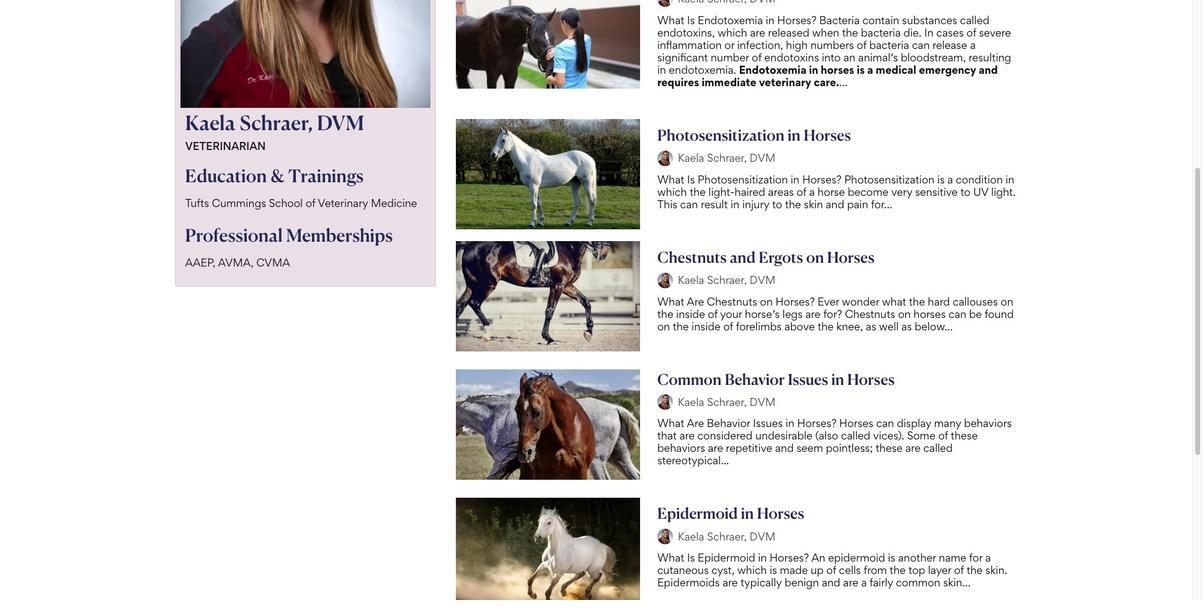 Task type: vqa. For each thing, say whether or not it's contained in the screenshot.
Health Tools 'dropdown button'
no



Task type: locate. For each thing, give the bounding box(es) containing it.
dvm
[[317, 110, 364, 135], [750, 151, 776, 164], [750, 274, 776, 287], [750, 396, 776, 409], [750, 530, 776, 543]]

and inside what is epidermoid in horses? an epidermoid is another name for a cutaneous cyst, which is made up of cells from the top layer of the skin. epidermoids are typically benign and are a fairly common skin...
[[822, 576, 840, 589]]

1 vertical spatial horses
[[914, 307, 946, 320]]

what up "stereotypical..." on the bottom right of the page
[[657, 417, 684, 430]]

is up epidermoids at the bottom of page
[[687, 552, 695, 565]]

schraer, for photosensitization
[[707, 151, 747, 164]]

inside left your
[[676, 307, 705, 320]]

horses? inside what is photosensitization in horses? photosensitization is a condition in which the light-haired areas of a horse become very sensitive to uv light. this can result in injury to the skin and pain for...
[[802, 173, 842, 186]]

callouses
[[953, 295, 998, 308]]

kaela schraer, dvm image
[[180, 0, 430, 108]]

0 vertical spatial are
[[687, 295, 704, 308]]

behavior up repetitive
[[707, 417, 750, 430]]

2 what from the top
[[657, 173, 684, 186]]

1 by image from the top
[[657, 150, 673, 166]]

is inside what is photosensitization in horses? photosensitization is a condition in which the light-haired areas of a horse become very sensitive to uv light. this can result in injury to the skin and pain for...
[[687, 173, 695, 186]]

chestnuts
[[657, 248, 727, 266], [707, 295, 757, 308], [845, 307, 895, 320]]

endotoxemia down the infection,
[[739, 63, 806, 76]]

kaela schraer, dvm up your
[[678, 274, 776, 287]]

are left the for? at the bottom right
[[805, 307, 821, 320]]

bacteria
[[861, 26, 901, 39], [869, 38, 909, 51]]

1 vertical spatial which
[[657, 185, 687, 198]]

1 is from the top
[[687, 13, 695, 26]]

ever
[[818, 295, 839, 308]]

2 as from the left
[[901, 320, 912, 333]]

0 vertical spatial behaviors
[[964, 417, 1012, 430]]

are left your
[[687, 295, 704, 308]]

considered
[[697, 429, 753, 443]]

kaela schraer, dvm down epidermoid in horses
[[678, 530, 776, 543]]

kaela inside 'kaela schraer, dvm veterinarian'
[[185, 110, 236, 135]]

by image for epidermoid
[[657, 529, 673, 545]]

1 horizontal spatial as
[[901, 320, 912, 333]]

name
[[939, 552, 966, 565]]

dvm up trainings
[[317, 110, 364, 135]]

as left well
[[866, 320, 876, 333]]

schraer,
[[240, 110, 313, 135], [707, 151, 747, 164], [707, 274, 747, 287], [707, 396, 747, 409], [707, 530, 747, 543]]

horse's
[[745, 307, 780, 320]]

in
[[766, 13, 774, 26], [657, 63, 666, 76], [809, 63, 818, 76], [788, 126, 801, 144], [791, 173, 799, 186], [1006, 173, 1014, 186], [731, 198, 739, 211], [831, 370, 844, 389], [786, 417, 794, 430], [741, 505, 754, 523], [758, 552, 767, 565]]

into
[[822, 51, 841, 64]]

dvm down epidermoid in horses
[[750, 530, 776, 543]]

1 vertical spatial endotoxemia
[[739, 63, 806, 76]]

horses
[[821, 63, 854, 76], [914, 307, 946, 320]]

by image
[[657, 150, 673, 166], [657, 529, 673, 545]]

these left some
[[876, 442, 903, 455]]

which inside what is endotoxemia in horses? bacteria contain substances called endotoxins, which are released when the bacteria die. in cases of severe inflammation or infection, high numbers of bacteria can release a significant number of endotoxins into an animal's bloodstream, resulting in endotoxemia.
[[718, 26, 747, 39]]

what for common behavior issues in horses
[[657, 417, 684, 430]]

cyst,
[[712, 564, 735, 577]]

horses? inside what are chestnuts on horses? ever wonder what the hard callouses on the inside of your horse's legs are for? chestnuts on horses can be found on the inside of forelimbs above the knee, as well as below...
[[775, 295, 815, 308]]

are
[[687, 295, 704, 308], [687, 417, 704, 430]]

of right an on the top right of the page
[[857, 38, 867, 51]]

can left "display"
[[876, 417, 894, 430]]

1 horizontal spatial issues
[[788, 370, 828, 389]]

are inside what is endotoxemia in horses? bacteria contain substances called endotoxins, which are released when the bacteria die. in cases of severe inflammation or infection, high numbers of bacteria can release a significant number of endotoxins into an animal's bloodstream, resulting in endotoxemia.
[[750, 26, 765, 39]]

horses down care. at the top
[[804, 126, 851, 144]]

1 vertical spatial by image
[[657, 395, 673, 410]]

horses? up above
[[775, 295, 815, 308]]

common behavior issues in horses
[[657, 370, 895, 389]]

which for are
[[718, 26, 747, 39]]

what up this
[[657, 173, 684, 186]]

kaela schraer, dvm for epidermoid
[[678, 530, 776, 543]]

0 vertical spatial issues
[[788, 370, 828, 389]]

are inside what are behavior issues in horses? horses can display many behaviors that are considered undesirable (also called vices). some of these behaviors are repetitive and seem pointless; these are called stereotypical...
[[687, 417, 704, 430]]

is for photosensitization
[[687, 173, 695, 186]]

called
[[960, 13, 989, 26], [841, 429, 870, 443], [923, 442, 953, 455]]

horses
[[804, 126, 851, 144], [827, 248, 874, 266], [847, 370, 895, 389], [839, 417, 873, 430], [757, 505, 804, 523]]

0 vertical spatial horses
[[821, 63, 854, 76]]

repetitive
[[726, 442, 772, 455]]

1 vertical spatial behaviors
[[657, 442, 705, 455]]

1 vertical spatial behavior
[[707, 417, 750, 430]]

2 kaela schraer, dvm from the top
[[678, 274, 776, 287]]

horses? for chestnuts and ergots on horses
[[775, 295, 815, 308]]

are for common
[[687, 417, 704, 430]]

3 is from the top
[[687, 552, 695, 565]]

photosensitization up injury
[[698, 173, 788, 186]]

dvm for chestnuts
[[750, 274, 776, 287]]

dvm for photosensitization
[[750, 151, 776, 164]]

is
[[857, 63, 865, 76], [937, 173, 945, 186], [888, 552, 895, 565], [770, 564, 777, 577]]

display
[[897, 417, 931, 430]]

are down epidermoid
[[843, 576, 858, 589]]

bacteria up "animal's"
[[861, 26, 901, 39]]

inside
[[676, 307, 705, 320], [692, 320, 721, 333]]

1 vertical spatial by image
[[657, 529, 673, 545]]

haired
[[735, 185, 765, 198]]

0 vertical spatial by image
[[657, 150, 673, 166]]

0 vertical spatial by image
[[657, 273, 673, 288]]

behavior down forelimbs
[[725, 370, 785, 389]]

common
[[896, 576, 940, 589]]

what inside what is photosensitization in horses? photosensitization is a condition in which the light-haired areas of a horse become very sensitive to uv light. this can result in injury to the skin and pain for...
[[657, 173, 684, 186]]

what up the inflammation on the top
[[657, 13, 684, 26]]

1 horizontal spatial horses
[[914, 307, 946, 320]]

aaep,
[[185, 256, 215, 269]]

0 vertical spatial behavior
[[725, 370, 785, 389]]

1 by image from the top
[[657, 273, 673, 288]]

epidermoid down "stereotypical..." on the bottom right of the page
[[657, 505, 738, 523]]

2 horizontal spatial called
[[960, 13, 989, 26]]

can down substances at top right
[[912, 38, 930, 51]]

to right injury
[[772, 198, 782, 211]]

on up common
[[657, 320, 670, 333]]

are right that
[[679, 429, 695, 443]]

behavior
[[725, 370, 785, 389], [707, 417, 750, 430]]

by image for chestnuts
[[657, 273, 673, 288]]

3 kaela schraer, dvm from the top
[[678, 396, 776, 409]]

found
[[985, 307, 1014, 320]]

by image
[[657, 273, 673, 288], [657, 395, 673, 410]]

the
[[842, 26, 858, 39], [690, 185, 706, 198], [785, 198, 801, 211], [909, 295, 925, 308], [657, 307, 673, 320], [673, 320, 689, 333], [818, 320, 834, 333], [890, 564, 906, 577], [967, 564, 983, 577]]

an
[[843, 51, 855, 64]]

horses? up benign
[[770, 552, 809, 565]]

wonder
[[842, 295, 879, 308]]

1 vertical spatial are
[[687, 417, 704, 430]]

become
[[848, 185, 889, 198]]

can inside what are behavior issues in horses? horses can display many behaviors that are considered undesirable (also called vices). some of these behaviors are repetitive and seem pointless; these are called stereotypical...
[[876, 417, 894, 430]]

is left light-
[[687, 173, 695, 186]]

what inside what are chestnuts on horses? ever wonder what the hard callouses on the inside of your horse's legs are for? chestnuts on horses can be found on the inside of forelimbs above the knee, as well as below...
[[657, 295, 684, 308]]

which right cyst,
[[737, 564, 767, 577]]

1 horizontal spatial called
[[923, 442, 953, 455]]

which
[[718, 26, 747, 39], [657, 185, 687, 198], [737, 564, 767, 577]]

2 are from the top
[[687, 417, 704, 430]]

significant
[[657, 51, 708, 64]]

5 what from the top
[[657, 552, 684, 565]]

is
[[687, 13, 695, 26], [687, 173, 695, 186], [687, 552, 695, 565]]

3 what from the top
[[657, 295, 684, 308]]

is left condition
[[937, 173, 945, 186]]

dvm down photosensitization in horses
[[750, 151, 776, 164]]

injury
[[742, 198, 769, 211]]

horses? up skin
[[802, 173, 842, 186]]

0 horizontal spatial as
[[866, 320, 876, 333]]

behavior inside what are behavior issues in horses? horses can display many behaviors that are considered undesirable (also called vices). some of these behaviors are repetitive and seem pointless; these are called stereotypical...
[[707, 417, 750, 430]]

to left uv
[[960, 185, 971, 198]]

of
[[966, 26, 976, 39], [857, 38, 867, 51], [752, 51, 762, 64], [797, 185, 806, 198], [306, 197, 315, 210], [708, 307, 718, 320], [723, 320, 733, 333], [938, 429, 948, 443], [826, 564, 836, 577], [954, 564, 964, 577]]

are down "display"
[[905, 442, 921, 455]]

2 by image from the top
[[657, 529, 673, 545]]

horses up 'pointless;'
[[839, 417, 873, 430]]

the inside what is endotoxemia in horses? bacteria contain substances called endotoxins, which are released when the bacteria die. in cases of severe inflammation or infection, high numbers of bacteria can release a significant number of endotoxins into an animal's bloodstream, resulting in endotoxemia.
[[842, 26, 858, 39]]

1 are from the top
[[687, 295, 704, 308]]

resulting
[[969, 51, 1011, 64]]

schraer, for chestnuts
[[707, 274, 747, 287]]

schraer, down epidermoid in horses
[[707, 530, 747, 543]]

of right some
[[938, 429, 948, 443]]

which for the
[[657, 185, 687, 198]]

called down many
[[923, 442, 953, 455]]

kaela schraer, dvm for common
[[678, 396, 776, 409]]

are inside what are chestnuts on horses? ever wonder what the hard callouses on the inside of your horse's legs are for? chestnuts on horses can be found on the inside of forelimbs above the knee, as well as below...
[[687, 295, 704, 308]]

epidermoid
[[657, 505, 738, 523], [698, 552, 755, 565]]

endotoxemia up or
[[698, 13, 763, 26]]

made
[[780, 564, 808, 577]]

condition
[[956, 173, 1003, 186]]

what
[[882, 295, 906, 308]]

issues down above
[[788, 370, 828, 389]]

medical
[[876, 63, 916, 76]]

is right an on the top right of the page
[[857, 63, 865, 76]]

in inside what are behavior issues in horses? horses can display many behaviors that are considered undesirable (also called vices). some of these behaviors are repetitive and seem pointless; these are called stereotypical...
[[786, 417, 794, 430]]

forelimbs
[[736, 320, 782, 333]]

what up epidermoids at the bottom of page
[[657, 552, 684, 565]]

dvm down common behavior issues in horses
[[750, 396, 776, 409]]

on right callouses in the right of the page
[[1001, 295, 1013, 308]]

1 vertical spatial is
[[687, 173, 695, 186]]

schraer, up &
[[240, 110, 313, 135]]

of right 'areas'
[[797, 185, 806, 198]]

number
[[711, 51, 749, 64]]

is inside what is endotoxemia in horses? bacteria contain substances called endotoxins, which are released when the bacteria die. in cases of severe inflammation or infection, high numbers of bacteria can release a significant number of endotoxins into an animal's bloodstream, resulting in endotoxemia.
[[687, 13, 695, 26]]

skin...
[[943, 576, 971, 589]]

and inside 'endotoxemia in horses is a medical emergency and requires immediate veterinary care.'
[[979, 63, 998, 76]]

horses? up seem
[[797, 417, 836, 430]]

is inside 'endotoxemia in horses is a medical emergency and requires immediate veterinary care.'
[[857, 63, 865, 76]]

a
[[970, 38, 976, 51], [867, 63, 873, 76], [947, 173, 953, 186], [809, 185, 815, 198], [985, 552, 991, 565], [861, 576, 867, 589]]

kaela schraer, dvm for photosensitization
[[678, 151, 776, 164]]

and right skin
[[826, 198, 844, 211]]

very
[[891, 185, 912, 198]]

what is epidermoid in horses? an epidermoid is another name for a cutaneous cyst, which is made up of cells from the top layer of the skin. epidermoids are typically benign and are a fairly common skin...
[[657, 552, 1007, 589]]

2 vertical spatial which
[[737, 564, 767, 577]]

these right some
[[951, 429, 978, 443]]

horses? inside what are behavior issues in horses? horses can display many behaviors that are considered undesirable (also called vices). some of these behaviors are repetitive and seem pointless; these are called stereotypical...
[[797, 417, 836, 430]]

horses? up high
[[777, 13, 817, 26]]

1 vertical spatial issues
[[753, 417, 783, 430]]

schraer, for common
[[707, 396, 747, 409]]

veterinarian
[[185, 140, 266, 153]]

to
[[960, 185, 971, 198], [772, 198, 782, 211]]

4 kaela schraer, dvm from the top
[[678, 530, 776, 543]]

0 horizontal spatial behaviors
[[657, 442, 705, 455]]

bacteria
[[819, 13, 860, 26]]

as right well
[[901, 320, 912, 333]]

what left your
[[657, 295, 684, 308]]

schraer, up considered
[[707, 396, 747, 409]]

and down severe
[[979, 63, 998, 76]]

0 horizontal spatial issues
[[753, 417, 783, 430]]

of inside what is photosensitization in horses? photosensitization is a condition in which the light-haired areas of a horse become very sensitive to uv light. this can result in injury to the skin and pain for...
[[797, 185, 806, 198]]

0 horizontal spatial horses
[[821, 63, 854, 76]]

1 kaela schraer, dvm from the top
[[678, 151, 776, 164]]

can right this
[[680, 198, 698, 211]]

and inside what is photosensitization in horses? photosensitization is a condition in which the light-haired areas of a horse become very sensitive to uv light. this can result in injury to the skin and pain for...
[[826, 198, 844, 211]]

by image up cutaneous
[[657, 529, 673, 545]]

epidermoid up typically
[[698, 552, 755, 565]]

schraer, up light-
[[707, 151, 747, 164]]

schraer, up your
[[707, 274, 747, 287]]

fairly
[[870, 576, 893, 589]]

issues up repetitive
[[753, 417, 783, 430]]

which inside what is photosensitization in horses? photosensitization is a condition in which the light-haired areas of a horse become very sensitive to uv light. this can result in injury to the skin and pain for...
[[657, 185, 687, 198]]

2 vertical spatial is
[[687, 552, 695, 565]]

called up the release
[[960, 13, 989, 26]]

are right that
[[687, 417, 704, 430]]

kaela
[[185, 110, 236, 135], [678, 151, 704, 164], [678, 274, 704, 287], [678, 396, 704, 409], [678, 530, 704, 543]]

horses? inside what is epidermoid in horses? an epidermoid is another name for a cutaneous cyst, which is made up of cells from the top layer of the skin. epidermoids are typically benign and are a fairly common skin...
[[770, 552, 809, 565]]

can left be
[[949, 307, 966, 320]]

photosensitization
[[657, 126, 784, 144], [698, 173, 788, 186], [844, 173, 935, 186]]

horses? inside what is endotoxemia in horses? bacteria contain substances called endotoxins, which are released when the bacteria die. in cases of severe inflammation or infection, high numbers of bacteria can release a significant number of endotoxins into an animal's bloodstream, resulting in endotoxemia.
[[777, 13, 817, 26]]

horses?
[[777, 13, 817, 26], [802, 173, 842, 186], [775, 295, 815, 308], [797, 417, 836, 430], [770, 552, 809, 565]]

0 vertical spatial endotoxemia
[[698, 13, 763, 26]]

endotoxemia inside what is endotoxemia in horses? bacteria contain substances called endotoxins, which are released when the bacteria die. in cases of severe inflammation or infection, high numbers of bacteria can release a significant number of endotoxins into an animal's bloodstream, resulting in endotoxemia.
[[698, 13, 763, 26]]

0 vertical spatial is
[[687, 13, 695, 26]]

kaela schraer, dvm up light-
[[678, 151, 776, 164]]

requires
[[657, 75, 699, 89]]

cummings
[[212, 197, 266, 210]]

and left seem
[[775, 442, 794, 455]]

of right layer
[[954, 564, 964, 577]]

is inside what is epidermoid in horses? an epidermoid is another name for a cutaneous cyst, which is made up of cells from the top layer of the skin. epidermoids are typically benign and are a fairly common skin...
[[687, 552, 695, 565]]

a right the for
[[985, 552, 991, 565]]

a right an on the top right of the page
[[867, 63, 873, 76]]

what for chestnuts and ergots on horses
[[657, 295, 684, 308]]

endotoxins,
[[657, 26, 715, 39]]

is right from
[[888, 552, 895, 565]]

avma,
[[218, 256, 254, 269]]

or
[[724, 38, 734, 51]]

schraer, inside 'kaela schraer, dvm veterinarian'
[[240, 110, 313, 135]]

which left result
[[657, 185, 687, 198]]

0 vertical spatial which
[[718, 26, 747, 39]]

1 vertical spatial epidermoid
[[698, 552, 755, 565]]

are right or
[[750, 26, 765, 39]]

undesirable
[[755, 429, 813, 443]]

are for chestnuts
[[687, 295, 704, 308]]

kaela schraer, dvm up considered
[[678, 396, 776, 409]]

horses down well
[[847, 370, 895, 389]]

a left condition
[[947, 173, 953, 186]]

light.
[[991, 185, 1016, 198]]

behaviors
[[964, 417, 1012, 430], [657, 442, 705, 455]]

what inside what is epidermoid in horses? an epidermoid is another name for a cutaneous cyst, which is made up of cells from the top layer of the skin. epidermoids are typically benign and are a fairly common skin...
[[657, 552, 684, 565]]

kaela schraer, dvm
[[678, 151, 776, 164], [678, 274, 776, 287], [678, 396, 776, 409], [678, 530, 776, 543]]

issues inside what are behavior issues in horses? horses can display many behaviors that are considered undesirable (also called vices). some of these behaviors are repetitive and seem pointless; these are called stereotypical...
[[753, 417, 783, 430]]

on up forelimbs
[[760, 295, 773, 308]]

2 by image from the top
[[657, 395, 673, 410]]

endotoxemia in horses is a medical emergency and requires immediate veterinary care.
[[657, 63, 998, 89]]

2 is from the top
[[687, 173, 695, 186]]

and down an
[[822, 576, 840, 589]]

1 what from the top
[[657, 13, 684, 26]]

a right the release
[[970, 38, 976, 51]]

dvm down chestnuts and ergots on horses
[[750, 274, 776, 287]]

kaela schraer, dvm for chestnuts
[[678, 274, 776, 287]]

issues
[[788, 370, 828, 389], [753, 417, 783, 430]]

what
[[657, 13, 684, 26], [657, 173, 684, 186], [657, 295, 684, 308], [657, 417, 684, 430], [657, 552, 684, 565]]

kaela for photosensitization
[[678, 151, 704, 164]]

which up number
[[718, 26, 747, 39]]

what inside what are behavior issues in horses? horses can display many behaviors that are considered undesirable (also called vices). some of these behaviors are repetitive and seem pointless; these are called stereotypical...
[[657, 417, 684, 430]]

4 what from the top
[[657, 417, 684, 430]]

is for epidermoid
[[687, 552, 695, 565]]

of left your
[[708, 307, 718, 320]]

of right cases
[[966, 26, 976, 39]]



Task type: describe. For each thing, give the bounding box(es) containing it.
ergots
[[759, 248, 803, 266]]

your
[[720, 307, 742, 320]]

photosensitization in horses
[[657, 126, 851, 144]]

cases
[[936, 26, 964, 39]]

1 as from the left
[[866, 320, 876, 333]]

stereotypical...
[[657, 454, 729, 467]]

called inside what is endotoxemia in horses? bacteria contain substances called endotoxins, which are released when the bacteria die. in cases of severe inflammation or infection, high numbers of bacteria can release a significant number of endotoxins into an animal's bloodstream, resulting in endotoxemia.
[[960, 13, 989, 26]]

skin.
[[985, 564, 1007, 577]]

kaela for chestnuts
[[678, 274, 704, 287]]

a inside what is endotoxemia in horses? bacteria contain substances called endotoxins, which are released when the bacteria die. in cases of severe inflammation or infection, high numbers of bacteria can release a significant number of endotoxins into an animal's bloodstream, resulting in endotoxemia.
[[970, 38, 976, 51]]

benign
[[785, 576, 819, 589]]

what are behavior issues in horses? horses can display many behaviors that are considered undesirable (also called vices). some of these behaviors are repetitive and seem pointless; these are called stereotypical...
[[657, 417, 1012, 467]]

a left horse
[[809, 185, 815, 198]]

horses up wonder in the right of the page
[[827, 248, 874, 266]]

school
[[269, 197, 303, 210]]

in inside 'endotoxemia in horses is a medical emergency and requires immediate veterinary care.'
[[809, 63, 818, 76]]

that
[[657, 429, 677, 443]]

cells
[[839, 564, 861, 577]]

can inside what are chestnuts on horses? ever wonder what the hard callouses on the inside of your horse's legs are for? chestnuts on horses can be found on the inside of forelimbs above the knee, as well as below...
[[949, 307, 966, 320]]

care.
[[814, 75, 839, 89]]

by image for common
[[657, 395, 673, 410]]

light-
[[709, 185, 735, 198]]

can inside what is photosensitization in horses? photosensitization is a condition in which the light-haired areas of a horse become very sensitive to uv light. this can result in injury to the skin and pain for...
[[680, 198, 698, 211]]

result
[[701, 198, 728, 211]]

release
[[933, 38, 967, 51]]

endotoxemia inside 'endotoxemia in horses is a medical emergency and requires immediate veterinary care.'
[[739, 63, 806, 76]]

be
[[969, 307, 982, 320]]

inside left forelimbs
[[692, 320, 721, 333]]

are left typically
[[723, 576, 738, 589]]

knee,
[[836, 320, 863, 333]]

below...
[[915, 320, 953, 333]]

what are chestnuts on horses? ever wonder what the hard callouses on the inside of your horse's legs are for? chestnuts on horses can be found on the inside of forelimbs above the knee, as well as below...
[[657, 295, 1014, 333]]

epidermoid inside what is epidermoid in horses? an epidermoid is another name for a cutaneous cyst, which is made up of cells from the top layer of the skin. epidermoids are typically benign and are a fairly common skin...
[[698, 552, 755, 565]]

1 horizontal spatial to
[[960, 185, 971, 198]]

0 horizontal spatial to
[[772, 198, 782, 211]]

kaela for epidermoid
[[678, 530, 704, 543]]

this
[[657, 198, 677, 211]]

endotoxemia.
[[669, 63, 736, 76]]

0 vertical spatial epidermoid
[[657, 505, 738, 523]]

(also
[[815, 429, 838, 443]]

horses up "made"
[[757, 505, 804, 523]]

are inside what are chestnuts on horses? ever wonder what the hard callouses on the inside of your horse's legs are for? chestnuts on horses can be found on the inside of forelimbs above the knee, as well as below...
[[805, 307, 821, 320]]

of right up
[[826, 564, 836, 577]]

kaela for common
[[678, 396, 704, 409]]

for?
[[823, 307, 842, 320]]

photosensitization down "immediate"
[[657, 126, 784, 144]]

sensitive
[[915, 185, 958, 198]]

severe
[[979, 26, 1011, 39]]

of left forelimbs
[[723, 320, 733, 333]]

professional
[[185, 225, 283, 246]]

is left "made"
[[770, 564, 777, 577]]

horses? for photosensitization in horses
[[802, 173, 842, 186]]

for
[[969, 552, 983, 565]]

a left fairly
[[861, 576, 867, 589]]

schraer, for epidermoid
[[707, 530, 747, 543]]

what is endotoxemia in horses? bacteria contain substances called endotoxins, which are released when the bacteria die. in cases of severe inflammation or infection, high numbers of bacteria can release a significant number of endotoxins into an animal's bloodstream, resulting in endotoxemia.
[[657, 13, 1011, 76]]

chestnuts and ergots on horses
[[657, 248, 874, 266]]

tufts
[[185, 197, 209, 210]]

horse
[[818, 185, 845, 198]]

and inside what are behavior issues in horses? horses can display many behaviors that are considered undesirable (also called vices). some of these behaviors are repetitive and seem pointless; these are called stereotypical...
[[775, 442, 794, 455]]

bacteria up medical
[[869, 38, 909, 51]]

and left ergots
[[730, 248, 756, 266]]

0 horizontal spatial these
[[876, 442, 903, 455]]

what for photosensitization in horses
[[657, 173, 684, 186]]

immediate
[[702, 75, 756, 89]]

...
[[839, 75, 848, 89]]

a inside 'endotoxemia in horses is a medical emergency and requires immediate veterinary care.'
[[867, 63, 873, 76]]

many
[[934, 417, 961, 430]]

is inside what is photosensitization in horses? photosensitization is a condition in which the light-haired areas of a horse become very sensitive to uv light. this can result in injury to the skin and pain for...
[[937, 173, 945, 186]]

for...
[[871, 198, 892, 211]]

which inside what is epidermoid in horses? an epidermoid is another name for a cutaneous cyst, which is made up of cells from the top layer of the skin. epidermoids are typically benign and are a fairly common skin...
[[737, 564, 767, 577]]

cutaneous
[[657, 564, 709, 577]]

when
[[812, 26, 839, 39]]

memberships
[[286, 225, 393, 246]]

veterinary
[[759, 75, 811, 89]]

medicine
[[371, 197, 417, 210]]

on left "below..."
[[898, 307, 911, 320]]

epidermoids
[[657, 576, 720, 589]]

aaep, avma, cvma
[[185, 256, 290, 269]]

high
[[786, 38, 808, 51]]

dvm for common
[[750, 396, 776, 409]]

what for epidermoid in horses
[[657, 552, 684, 565]]

uv
[[973, 185, 988, 198]]

up
[[811, 564, 824, 577]]

well
[[879, 320, 899, 333]]

top
[[909, 564, 925, 577]]

common
[[657, 370, 722, 389]]

in inside what is epidermoid in horses? an epidermoid is another name for a cutaneous cyst, which is made up of cells from the top layer of the skin. epidermoids are typically benign and are a fairly common skin...
[[758, 552, 767, 565]]

are left repetitive
[[708, 442, 723, 455]]

horses? for epidermoid in horses
[[770, 552, 809, 565]]

seem
[[796, 442, 823, 455]]

horses inside 'endotoxemia in horses is a medical emergency and requires immediate veterinary care.'
[[821, 63, 854, 76]]

of right "school"
[[306, 197, 315, 210]]

legs
[[782, 307, 803, 320]]

what inside what is endotoxemia in horses? bacteria contain substances called endotoxins, which are released when the bacteria die. in cases of severe inflammation or infection, high numbers of bacteria can release a significant number of endotoxins into an animal's bloodstream, resulting in endotoxemia.
[[657, 13, 684, 26]]

education & trainings
[[185, 165, 364, 187]]

dvm for epidermoid
[[750, 530, 776, 543]]

kaela schraer, dvm veterinarian
[[185, 110, 364, 153]]

die.
[[904, 26, 922, 39]]

horses inside what are chestnuts on horses? ever wonder what the hard callouses on the inside of your horse's legs are for? chestnuts on horses can be found on the inside of forelimbs above the knee, as well as below...
[[914, 307, 946, 320]]

1 horizontal spatial behaviors
[[964, 417, 1012, 430]]

by image for photosensitization
[[657, 150, 673, 166]]

layer
[[928, 564, 951, 577]]

skin
[[804, 198, 823, 211]]

another
[[898, 552, 936, 565]]

contain
[[862, 13, 899, 26]]

of inside what are behavior issues in horses? horses can display many behaviors that are considered undesirable (also called vices). some of these behaviors are repetitive and seem pointless; these are called stereotypical...
[[938, 429, 948, 443]]

hard
[[928, 295, 950, 308]]

horses inside what are behavior issues in horses? horses can display many behaviors that are considered undesirable (also called vices). some of these behaviors are repetitive and seem pointless; these are called stereotypical...
[[839, 417, 873, 430]]

dvm inside 'kaela schraer, dvm veterinarian'
[[317, 110, 364, 135]]

infection,
[[737, 38, 783, 51]]

epidermoid
[[828, 552, 885, 565]]

&
[[270, 165, 285, 187]]

above
[[784, 320, 815, 333]]

1 horizontal spatial these
[[951, 429, 978, 443]]

on right ergots
[[806, 248, 824, 266]]

endotoxins
[[764, 51, 819, 64]]

some
[[907, 429, 935, 443]]

typically
[[741, 576, 782, 589]]

inflammation
[[657, 38, 722, 51]]

what is photosensitization in horses? photosensitization is a condition in which the light-haired areas of a horse become very sensitive to uv light. this can result in injury to the skin and pain for...
[[657, 173, 1016, 211]]

0 horizontal spatial called
[[841, 429, 870, 443]]

released
[[768, 26, 809, 39]]

trainings
[[288, 165, 364, 187]]

pain
[[847, 198, 868, 211]]

from
[[864, 564, 887, 577]]

can inside what is endotoxemia in horses? bacteria contain substances called endotoxins, which are released when the bacteria die. in cases of severe inflammation or infection, high numbers of bacteria can release a significant number of endotoxins into an animal's bloodstream, resulting in endotoxemia.
[[912, 38, 930, 51]]

of right number
[[752, 51, 762, 64]]

photosensitization up for...
[[844, 173, 935, 186]]

tufts cummings school of veterinary medicine
[[185, 197, 417, 210]]

areas
[[768, 185, 794, 198]]



